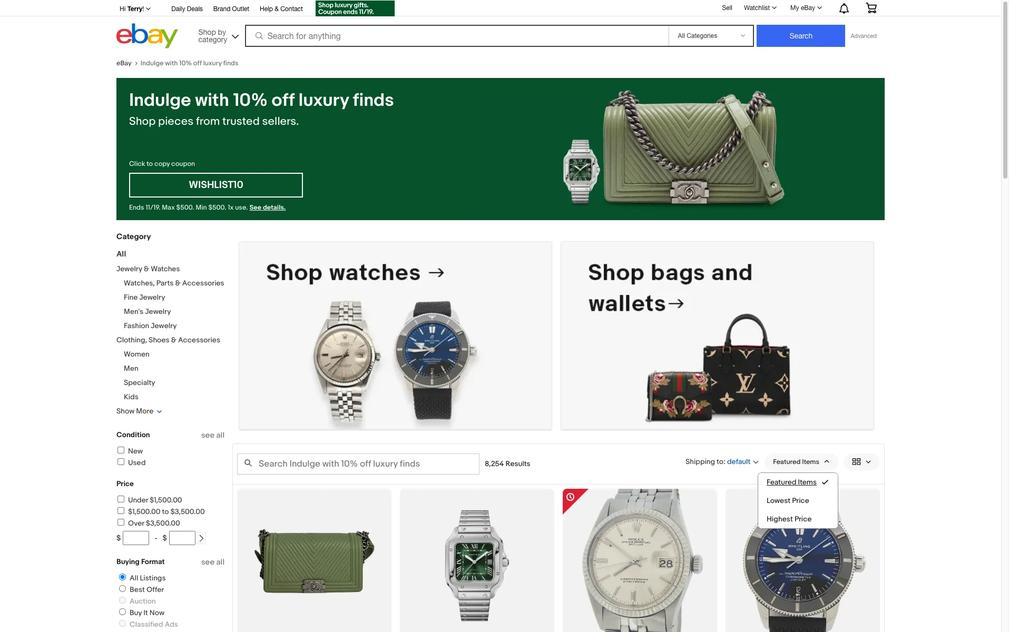 Task type: vqa. For each thing, say whether or not it's contained in the screenshot.
shipping
yes



Task type: describe. For each thing, give the bounding box(es) containing it.
fashion
[[124, 322, 149, 331]]

jewelry up the men's jewelry link
[[139, 293, 165, 302]]

featured items button
[[765, 454, 839, 471]]

buy it now link
[[115, 609, 167, 618]]

shoes
[[149, 336, 170, 345]]

Auction radio
[[119, 597, 126, 604]]

it
[[144, 609, 148, 618]]

men
[[124, 364, 138, 373]]

0 vertical spatial $3,500.00
[[171, 508, 205, 517]]

sell link
[[718, 4, 738, 11]]

listings
[[140, 574, 166, 583]]

All Listings radio
[[119, 574, 126, 581]]

by
[[218, 28, 226, 36]]

min
[[196, 204, 207, 212]]

used link
[[116, 459, 146, 468]]

contact
[[281, 5, 303, 13]]

trusted
[[223, 115, 260, 129]]

all listings link
[[115, 574, 168, 583]]

brand outlet link
[[213, 4, 249, 15]]

see all button for buying format
[[201, 558, 225, 568]]

2 $500. from the left
[[209, 204, 226, 212]]

off for indulge with 10% off luxury finds
[[193, 59, 202, 67]]

wishlist10
[[189, 179, 244, 191]]

mens 46mm breitling super ocean automatic watch with blue and dial rubber strap image
[[728, 489, 878, 633]]

none submit inside shop by category banner
[[757, 25, 846, 47]]

watches
[[151, 265, 180, 274]]

brand
[[213, 5, 231, 13]]

$ for minimum value text field
[[117, 534, 121, 543]]

$1,500.00 to $3,500.00
[[128, 508, 205, 517]]

daily deals
[[171, 5, 203, 13]]

sell
[[723, 4, 733, 11]]

1 vertical spatial $3,500.00
[[146, 519, 180, 528]]

indulge for indulge with 10% off luxury finds
[[141, 59, 164, 67]]

Search for anything text field
[[247, 26, 667, 46]]

hi terry !
[[120, 5, 144, 13]]

main content containing shipping to
[[233, 233, 885, 633]]

1 vertical spatial accessories
[[178, 336, 220, 345]]

all for buying format
[[216, 558, 225, 568]]

jewelry up watches,
[[117, 265, 142, 274]]

show more
[[117, 407, 154, 416]]

deals
[[187, 5, 203, 13]]

from
[[196, 115, 220, 129]]

my ebay link
[[785, 2, 827, 14]]

wishlist10 button
[[129, 173, 303, 198]]

watches image
[[239, 242, 552, 430]]

luxury for indulge with 10% off luxury finds
[[203, 59, 222, 67]]

clothing,
[[117, 336, 147, 345]]

over $3,500.00 link
[[116, 519, 180, 528]]

10% for indulge with 10% off luxury finds shop pieces from trusted sellers.
[[233, 90, 268, 112]]

see all button for condition
[[201, 431, 225, 441]]

new link
[[116, 447, 143, 456]]

featured for featured items dropdown button
[[774, 458, 801, 467]]

details.
[[263, 204, 286, 212]]

featured for featured items link
[[767, 478, 797, 487]]

ebay link
[[117, 59, 141, 67]]

items for featured items dropdown button
[[803, 458, 820, 467]]

shipping
[[686, 457, 716, 466]]

cartier santos medium 35.1mm wssa0061 steel roman green dial new/complete 2023 image
[[400, 509, 555, 624]]

copy
[[155, 160, 170, 168]]

0 vertical spatial price
[[117, 480, 134, 489]]

none text field inside main content
[[561, 242, 874, 430]]

Best Offer radio
[[119, 586, 126, 593]]

all listings
[[130, 574, 166, 583]]

1x
[[228, 204, 234, 212]]

buying format
[[117, 558, 165, 567]]

0 vertical spatial accessories
[[182, 279, 224, 288]]

ends 11/19. max $500. min $500. 1x use. see details.
[[129, 204, 286, 212]]

!
[[142, 5, 144, 13]]

price for lowest
[[793, 497, 810, 506]]

shipping to : default
[[686, 457, 751, 467]]

Buy It Now radio
[[119, 609, 126, 616]]

see all for condition
[[201, 431, 225, 441]]

fashion jewelry link
[[124, 322, 177, 331]]

under $1,500.00 link
[[116, 496, 182, 505]]

my
[[791, 4, 800, 12]]

offer
[[147, 586, 164, 595]]

now
[[150, 609, 165, 618]]

advanced
[[851, 33, 877, 39]]

lowest price
[[767, 497, 810, 506]]

jewelry up fashion jewelry link on the left bottom of page
[[145, 307, 171, 316]]

brand outlet
[[213, 5, 249, 13]]

items for featured items link
[[799, 478, 817, 487]]

highest price
[[767, 515, 812, 524]]

& up watches,
[[144, 265, 149, 274]]

Minimum Value text field
[[123, 532, 149, 546]]

watchlist link
[[739, 2, 782, 14]]

watchlist
[[745, 4, 770, 12]]

over $3,500.00
[[128, 519, 180, 528]]

terry
[[127, 5, 142, 13]]

men's
[[124, 307, 144, 316]]

account navigation
[[114, 0, 885, 18]]

watches,
[[124, 279, 155, 288]]

finds for indulge with 10% off luxury finds shop pieces from trusted sellers.
[[353, 90, 394, 112]]

Used checkbox
[[118, 459, 124, 466]]

indulge for indulge with 10% off luxury finds shop pieces from trusted sellers.
[[129, 90, 191, 112]]

shop inside indulge with 10% off luxury finds shop pieces from trusted sellers.
[[129, 115, 156, 129]]

women
[[124, 350, 150, 359]]

get the coupon image
[[316, 1, 395, 16]]

Classified Ads radio
[[119, 621, 126, 627]]



Task type: locate. For each thing, give the bounding box(es) containing it.
1 vertical spatial price
[[793, 497, 810, 506]]

handbags image
[[561, 242, 874, 430]]

1 vertical spatial finds
[[353, 90, 394, 112]]

10% for indulge with 10% off luxury finds
[[179, 59, 192, 67]]

0 horizontal spatial $500.
[[176, 204, 194, 212]]

all right "all listings" radio
[[130, 574, 138, 583]]

2 $ from the left
[[163, 534, 167, 543]]

with for indulge with 10% off luxury finds shop pieces from trusted sellers.
[[195, 90, 229, 112]]

coupon
[[171, 160, 195, 168]]

1 horizontal spatial finds
[[353, 90, 394, 112]]

featured inside dropdown button
[[774, 458, 801, 467]]

with for indulge with 10% off luxury finds
[[165, 59, 178, 67]]

Over $3,500.00 checkbox
[[118, 519, 124, 526]]

max
[[162, 204, 175, 212]]

luxury up 'sellers.'
[[299, 90, 349, 112]]

chanel calfskin chevron quilted medium boy flap light green bag image
[[237, 489, 392, 633]]

see all
[[201, 431, 225, 441], [201, 558, 225, 568]]

all for all
[[117, 249, 126, 259]]

shop left by
[[199, 28, 216, 36]]

all for condition
[[216, 431, 225, 441]]

0 vertical spatial all
[[216, 431, 225, 441]]

None text field
[[561, 242, 874, 430]]

0 horizontal spatial off
[[193, 59, 202, 67]]

None text field
[[239, 242, 552, 430]]

best offer
[[130, 586, 164, 595]]

outlet
[[232, 5, 249, 13]]

0 vertical spatial featured items
[[774, 458, 820, 467]]

1 vertical spatial see all
[[201, 558, 225, 568]]

1 horizontal spatial shop
[[199, 28, 216, 36]]

jewelry
[[117, 265, 142, 274], [139, 293, 165, 302], [145, 307, 171, 316], [151, 322, 177, 331]]

help
[[260, 5, 273, 13]]

1 horizontal spatial luxury
[[299, 90, 349, 112]]

$3,500.00
[[171, 508, 205, 517], [146, 519, 180, 528]]

finds inside indulge with 10% off luxury finds shop pieces from trusted sellers.
[[353, 90, 394, 112]]

featured items for featured items dropdown button
[[774, 458, 820, 467]]

fine
[[124, 293, 138, 302]]

price down lowest price link
[[795, 515, 812, 524]]

1 vertical spatial featured
[[767, 478, 797, 487]]

off down category at the left top of page
[[193, 59, 202, 67]]

my ebay
[[791, 4, 816, 12]]

clothing, shoes & accessories link
[[117, 336, 220, 345]]

classified
[[130, 621, 163, 630]]

$ right -
[[163, 534, 167, 543]]

auction link
[[115, 597, 158, 606]]

best offer link
[[115, 586, 166, 595]]

1 horizontal spatial to
[[162, 508, 169, 517]]

1 horizontal spatial all
[[130, 574, 138, 583]]

& right 'shoes'
[[171, 336, 177, 345]]

help & contact
[[260, 5, 303, 13]]

luxury for indulge with 10% off luxury finds shop pieces from trusted sellers.
[[299, 90, 349, 112]]

items up featured items link
[[803, 458, 820, 467]]

all for all listings
[[130, 574, 138, 583]]

sellers.
[[262, 115, 299, 129]]

women link
[[124, 350, 150, 359]]

0 vertical spatial finds
[[223, 59, 239, 67]]

$1,500.00 to $3,500.00 checkbox
[[118, 508, 124, 515]]

luxury down category at the left top of page
[[203, 59, 222, 67]]

$ for maximum value text field
[[163, 534, 167, 543]]

0 vertical spatial see all
[[201, 431, 225, 441]]

luxury inside indulge with 10% off luxury finds shop pieces from trusted sellers.
[[299, 90, 349, 112]]

featured items for featured items link
[[767, 478, 817, 487]]

lowest price link
[[759, 492, 838, 510]]

shop by category banner
[[114, 0, 885, 51]]

to for :
[[717, 457, 724, 466]]

items inside dropdown button
[[803, 458, 820, 467]]

featured items inside featured items dropdown button
[[774, 458, 820, 467]]

fine jewelry link
[[124, 293, 165, 302]]

with inside indulge with 10% off luxury finds shop pieces from trusted sellers.
[[195, 90, 229, 112]]

$ down over $3,500.00 option
[[117, 534, 121, 543]]

1 vertical spatial all
[[130, 574, 138, 583]]

1 horizontal spatial $500.
[[209, 204, 226, 212]]

see all for buying format
[[201, 558, 225, 568]]

2 horizontal spatial to
[[717, 457, 724, 466]]

$500. left 1x on the left of the page
[[209, 204, 226, 212]]

1 vertical spatial items
[[799, 478, 817, 487]]

0 vertical spatial see all button
[[201, 431, 225, 441]]

shop inside shop by category
[[199, 28, 216, 36]]

under
[[128, 496, 148, 505]]

Enter your search keyword text field
[[237, 454, 480, 475]]

-
[[155, 534, 157, 543]]

all
[[117, 249, 126, 259], [130, 574, 138, 583]]

see
[[201, 431, 215, 441], [201, 558, 215, 568]]

specialty link
[[124, 379, 155, 388]]

0 horizontal spatial with
[[165, 59, 178, 67]]

0 horizontal spatial all
[[117, 249, 126, 259]]

rolex datejust men stainless steel watch 18k white gold fluted bezel silver 1601 image
[[573, 489, 708, 633]]

ads
[[165, 621, 178, 630]]

0 vertical spatial to
[[147, 160, 153, 168]]

featured items link
[[759, 473, 838, 492]]

lowest
[[767, 497, 791, 506]]

0 vertical spatial off
[[193, 59, 202, 67]]

1 vertical spatial $1,500.00
[[128, 508, 161, 517]]

1 $ from the left
[[117, 534, 121, 543]]

featured items inside featured items link
[[767, 478, 817, 487]]

Under $1,500.00 checkbox
[[118, 496, 124, 503]]

items
[[803, 458, 820, 467], [799, 478, 817, 487]]

off up 'sellers.'
[[272, 90, 295, 112]]

None submit
[[757, 25, 846, 47]]

0 vertical spatial all
[[117, 249, 126, 259]]

indulge with 10% off luxury finds shop pieces from trusted sellers.
[[129, 90, 394, 129]]

New checkbox
[[118, 447, 124, 454]]

highest price link
[[759, 510, 838, 529]]

jewelry & watches watches, parts & accessories fine jewelry men's jewelry fashion jewelry clothing, shoes & accessories women men specialty kids
[[117, 265, 224, 402]]

to down under $1,500.00
[[162, 508, 169, 517]]

1 vertical spatial 10%
[[233, 90, 268, 112]]

shop left 'pieces'
[[129, 115, 156, 129]]

0 vertical spatial with
[[165, 59, 178, 67]]

1 see all button from the top
[[201, 431, 225, 441]]

0 horizontal spatial to
[[147, 160, 153, 168]]

1 vertical spatial off
[[272, 90, 295, 112]]

items up lowest price link
[[799, 478, 817, 487]]

1 all from the top
[[216, 431, 225, 441]]

0 horizontal spatial finds
[[223, 59, 239, 67]]

ebay
[[801, 4, 816, 12], [117, 59, 132, 67]]

2 see all button from the top
[[201, 558, 225, 568]]

0 horizontal spatial luxury
[[203, 59, 222, 67]]

2 see all from the top
[[201, 558, 225, 568]]

new
[[128, 447, 143, 456]]

2 see from the top
[[201, 558, 215, 568]]

price for highest
[[795, 515, 812, 524]]

show more button
[[117, 407, 163, 416]]

more
[[136, 407, 154, 416]]

off for indulge with 10% off luxury finds shop pieces from trusted sellers.
[[272, 90, 295, 112]]

$1,500.00 up over $3,500.00 link
[[128, 508, 161, 517]]

buy
[[130, 609, 142, 618]]

1 see from the top
[[201, 431, 215, 441]]

with right ebay link
[[165, 59, 178, 67]]

hi
[[120, 5, 126, 13]]

0 vertical spatial see
[[201, 431, 215, 441]]

watches, parts & accessories link
[[124, 279, 224, 288]]

use.
[[235, 204, 248, 212]]

accessories right 'shoes'
[[178, 336, 220, 345]]

featured items up the lowest price
[[767, 478, 817, 487]]

default
[[728, 458, 751, 467]]

to left "default"
[[717, 457, 724, 466]]

0 horizontal spatial 10%
[[179, 59, 192, 67]]

parts
[[157, 279, 174, 288]]

featured items up featured items link
[[774, 458, 820, 467]]

help & contact link
[[260, 4, 303, 15]]

condition
[[117, 431, 150, 440]]

& right parts
[[175, 279, 181, 288]]

highest
[[767, 515, 793, 524]]

see for condition
[[201, 431, 215, 441]]

category
[[199, 35, 227, 44]]

0 vertical spatial shop
[[199, 28, 216, 36]]

1 vertical spatial featured items
[[767, 478, 817, 487]]

0 vertical spatial featured
[[774, 458, 801, 467]]

to inside shipping to : default
[[717, 457, 724, 466]]

1 horizontal spatial off
[[272, 90, 295, 112]]

format
[[141, 558, 165, 567]]

ends
[[129, 204, 144, 212]]

accessories right parts
[[182, 279, 224, 288]]

2 vertical spatial to
[[162, 508, 169, 517]]

0 vertical spatial ebay
[[801, 4, 816, 12]]

daily deals link
[[171, 4, 203, 15]]

1 horizontal spatial $
[[163, 534, 167, 543]]

1 horizontal spatial 10%
[[233, 90, 268, 112]]

11/19.
[[146, 204, 161, 212]]

used
[[128, 459, 146, 468]]

1 vertical spatial to
[[717, 457, 724, 466]]

finds for indulge with 10% off luxury finds
[[223, 59, 239, 67]]

1 vertical spatial indulge
[[129, 90, 191, 112]]

1 horizontal spatial with
[[195, 90, 229, 112]]

$500. left min
[[176, 204, 194, 212]]

shop by category
[[199, 28, 227, 44]]

0 vertical spatial 10%
[[179, 59, 192, 67]]

:
[[724, 457, 726, 466]]

main content
[[233, 233, 885, 633]]

featured up featured items link
[[774, 458, 801, 467]]

1 horizontal spatial ebay
[[801, 4, 816, 12]]

accessories
[[182, 279, 224, 288], [178, 336, 220, 345]]

$3,500.00 down $1,500.00 to $3,500.00 link
[[146, 519, 180, 528]]

8,254 results
[[485, 460, 531, 469]]

$1,500.00 to $3,500.00 link
[[116, 508, 205, 517]]

classified ads link
[[115, 621, 180, 630]]

best
[[130, 586, 145, 595]]

featured up lowest
[[767, 478, 797, 487]]

& inside "link"
[[275, 5, 279, 13]]

0 vertical spatial luxury
[[203, 59, 222, 67]]

0 horizontal spatial shop
[[129, 115, 156, 129]]

2 all from the top
[[216, 558, 225, 568]]

luxury
[[203, 59, 222, 67], [299, 90, 349, 112]]

$500.
[[176, 204, 194, 212], [209, 204, 226, 212]]

Maximum Value text field
[[169, 532, 196, 546]]

$3,500.00 up maximum value text field
[[171, 508, 205, 517]]

0 horizontal spatial $
[[117, 534, 121, 543]]

price
[[117, 480, 134, 489], [793, 497, 810, 506], [795, 515, 812, 524]]

0 vertical spatial items
[[803, 458, 820, 467]]

off inside indulge with 10% off luxury finds shop pieces from trusted sellers.
[[272, 90, 295, 112]]

to for $3,500.00
[[162, 508, 169, 517]]

to left copy
[[147, 160, 153, 168]]

view: gallery view image
[[853, 457, 872, 468]]

2 vertical spatial price
[[795, 515, 812, 524]]

1 vertical spatial luxury
[[299, 90, 349, 112]]

1 vertical spatial shop
[[129, 115, 156, 129]]

$1,500.00 up $1,500.00 to $3,500.00
[[150, 496, 182, 505]]

price up highest price link
[[793, 497, 810, 506]]

price up under $1,500.00 option
[[117, 480, 134, 489]]

& right help
[[275, 5, 279, 13]]

pieces
[[158, 115, 194, 129]]

with up from
[[195, 90, 229, 112]]

kids
[[124, 393, 139, 402]]

to for copy
[[147, 160, 153, 168]]

1 vertical spatial all
[[216, 558, 225, 568]]

daily
[[171, 5, 185, 13]]

category
[[117, 232, 151, 242]]

results
[[506, 460, 531, 469]]

indulge with 10% off luxury finds
[[141, 59, 239, 67]]

all down category
[[117, 249, 126, 259]]

1 vertical spatial ebay
[[117, 59, 132, 67]]

to
[[147, 160, 153, 168], [717, 457, 724, 466], [162, 508, 169, 517]]

over
[[128, 519, 144, 528]]

auction
[[130, 597, 156, 606]]

jewelry up the clothing, shoes & accessories link
[[151, 322, 177, 331]]

1 vertical spatial see all button
[[201, 558, 225, 568]]

1 vertical spatial with
[[195, 90, 229, 112]]

0 vertical spatial $1,500.00
[[150, 496, 182, 505]]

ebay inside account navigation
[[801, 4, 816, 12]]

classified ads
[[130, 621, 178, 630]]

1 $500. from the left
[[176, 204, 194, 212]]

your shopping cart image
[[866, 3, 878, 13]]

click to copy coupon
[[129, 160, 195, 168]]

0 vertical spatial indulge
[[141, 59, 164, 67]]

see for buying format
[[201, 558, 215, 568]]

kids link
[[124, 393, 139, 402]]

0 horizontal spatial ebay
[[117, 59, 132, 67]]

featured
[[774, 458, 801, 467], [767, 478, 797, 487]]

show
[[117, 407, 135, 416]]

featured items
[[774, 458, 820, 467], [767, 478, 817, 487]]

submit price range image
[[198, 535, 205, 543]]

1 vertical spatial see
[[201, 558, 215, 568]]

buying
[[117, 558, 140, 567]]

1 see all from the top
[[201, 431, 225, 441]]

indulge inside indulge with 10% off luxury finds shop pieces from trusted sellers.
[[129, 90, 191, 112]]

10% inside indulge with 10% off luxury finds shop pieces from trusted sellers.
[[233, 90, 268, 112]]

none text field inside main content
[[239, 242, 552, 430]]

see
[[250, 204, 262, 212]]



